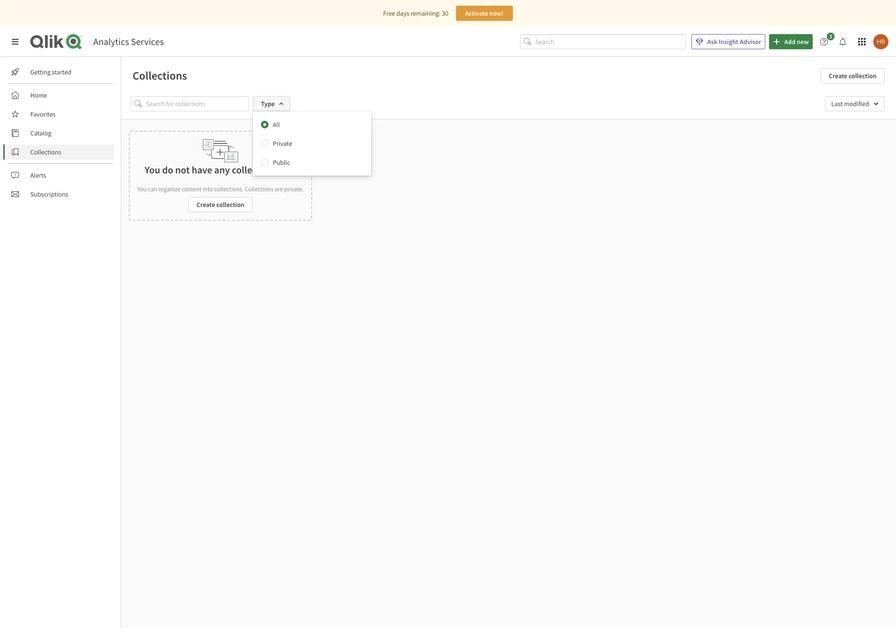 Task type: locate. For each thing, give the bounding box(es) containing it.
you left can
[[137, 185, 147, 193]]

0 horizontal spatial create collection button
[[189, 197, 252, 212]]

0 vertical spatial collections
[[133, 68, 187, 83]]

create collection down you can organize content into collections. collections are private.
[[197, 200, 244, 209]]

collections
[[133, 68, 187, 83], [30, 148, 61, 156], [245, 185, 273, 193]]

all
[[273, 120, 280, 129]]

new
[[797, 37, 809, 46]]

collections inside collections link
[[30, 148, 61, 156]]

2 vertical spatial collections
[[245, 185, 273, 193]]

0 vertical spatial you
[[145, 163, 160, 176]]

collections down catalog
[[30, 148, 61, 156]]

1 horizontal spatial create collection
[[829, 72, 877, 80]]

collections.
[[214, 185, 244, 193]]

1 horizontal spatial create collection button
[[821, 68, 885, 83]]

you
[[145, 163, 160, 176], [137, 185, 147, 193]]

0 horizontal spatial collection
[[216, 200, 244, 209]]

home
[[30, 91, 47, 99]]

you left do
[[145, 163, 160, 176]]

add
[[784, 37, 796, 46]]

collection
[[849, 72, 877, 80], [216, 200, 244, 209]]

type
[[261, 99, 275, 108]]

do
[[162, 163, 173, 176]]

catalog link
[[8, 126, 114, 141]]

alerts link
[[8, 168, 114, 183]]

you for you can organize content into collections. collections are private.
[[137, 185, 147, 193]]

1 vertical spatial collection
[[216, 200, 244, 209]]

1 vertical spatial create collection
[[197, 200, 244, 209]]

create up last
[[829, 72, 847, 80]]

type button
[[253, 96, 290, 111]]

create down "into"
[[197, 200, 215, 209]]

activate
[[465, 9, 488, 18]]

activate now!
[[465, 9, 504, 18]]

2 horizontal spatial collections
[[245, 185, 273, 193]]

analytics services
[[93, 36, 164, 47]]

create collection
[[829, 72, 877, 80], [197, 200, 244, 209]]

0 vertical spatial collection
[[849, 72, 877, 80]]

ask insight advisor
[[707, 37, 761, 46]]

0 vertical spatial create collection
[[829, 72, 877, 80]]

getting started link
[[8, 64, 114, 80]]

create collection button up last modified field
[[821, 68, 885, 83]]

collections
[[232, 163, 278, 176]]

collections down services
[[133, 68, 187, 83]]

organize
[[158, 185, 180, 193]]

any
[[214, 163, 230, 176]]

getting started
[[30, 68, 71, 76]]

catalog
[[30, 129, 51, 137]]

3 button
[[817, 33, 837, 49]]

1 vertical spatial create
[[197, 200, 215, 209]]

1 vertical spatial collections
[[30, 148, 61, 156]]

create collection up last modified field
[[829, 72, 877, 80]]

collections left are
[[245, 185, 273, 193]]

1 horizontal spatial collection
[[849, 72, 877, 80]]

collection up modified
[[849, 72, 877, 80]]

create
[[829, 72, 847, 80], [197, 200, 215, 209]]

public
[[273, 158, 290, 167]]

started
[[52, 68, 71, 76]]

searchbar element
[[520, 34, 686, 49]]

analytics services element
[[93, 36, 164, 47]]

you can organize content into collections. collections are private.
[[137, 185, 304, 193]]

0 horizontal spatial collections
[[30, 148, 61, 156]]

collection down the collections.
[[216, 200, 244, 209]]

analytics
[[93, 36, 129, 47]]

0 vertical spatial create
[[829, 72, 847, 80]]

can
[[148, 185, 157, 193]]

30
[[442, 9, 449, 18]]

create collection button
[[821, 68, 885, 83], [189, 197, 252, 212]]

create collection button down you can organize content into collections. collections are private.
[[189, 197, 252, 212]]

0 horizontal spatial create collection
[[197, 200, 244, 209]]

1 vertical spatial you
[[137, 185, 147, 193]]

home link
[[8, 88, 114, 103]]

subscriptions link
[[8, 187, 114, 202]]

private
[[273, 139, 292, 148]]



Task type: describe. For each thing, give the bounding box(es) containing it.
into
[[203, 185, 213, 193]]

you for you do not have any collections yet.
[[145, 163, 160, 176]]

activate now! link
[[456, 6, 513, 21]]

free
[[383, 9, 395, 18]]

have
[[192, 163, 212, 176]]

yet.
[[280, 163, 296, 176]]

Last modified field
[[825, 96, 885, 111]]

not
[[175, 163, 190, 176]]

private.
[[284, 185, 304, 193]]

now!
[[489, 9, 504, 18]]

last modified
[[831, 99, 869, 108]]

remaining:
[[411, 9, 441, 18]]

advisor
[[740, 37, 761, 46]]

favorites
[[30, 110, 56, 118]]

getting
[[30, 68, 51, 76]]

collections inside create collection element
[[245, 185, 273, 193]]

close sidebar menu image
[[11, 38, 19, 45]]

you do not have any collections yet.
[[145, 163, 296, 176]]

1 vertical spatial create collection button
[[189, 197, 252, 212]]

create collection element
[[129, 131, 312, 221]]

are
[[275, 185, 283, 193]]

free days remaining: 30
[[383, 9, 449, 18]]

days
[[397, 9, 409, 18]]

ask
[[707, 37, 717, 46]]

last
[[831, 99, 843, 108]]

content
[[182, 185, 202, 193]]

add new button
[[769, 34, 813, 49]]

collections link
[[8, 144, 114, 160]]

modified
[[844, 99, 869, 108]]

type option group
[[253, 115, 371, 172]]

favorites link
[[8, 107, 114, 122]]

howard brown image
[[873, 34, 889, 49]]

add new
[[784, 37, 809, 46]]

Search text field
[[535, 34, 686, 49]]

subscriptions
[[30, 190, 68, 198]]

alerts
[[30, 171, 46, 180]]

Search for collections text field
[[146, 96, 249, 111]]

ask insight advisor button
[[692, 34, 766, 49]]

3
[[829, 33, 832, 40]]

navigation pane element
[[0, 61, 121, 206]]

services
[[131, 36, 164, 47]]

0 vertical spatial create collection button
[[821, 68, 885, 83]]

1 horizontal spatial collections
[[133, 68, 187, 83]]

insight
[[719, 37, 738, 46]]

0 horizontal spatial create
[[197, 200, 215, 209]]

filters region
[[121, 89, 896, 176]]

1 horizontal spatial create
[[829, 72, 847, 80]]



Task type: vqa. For each thing, say whether or not it's contained in the screenshot.
the left the any
no



